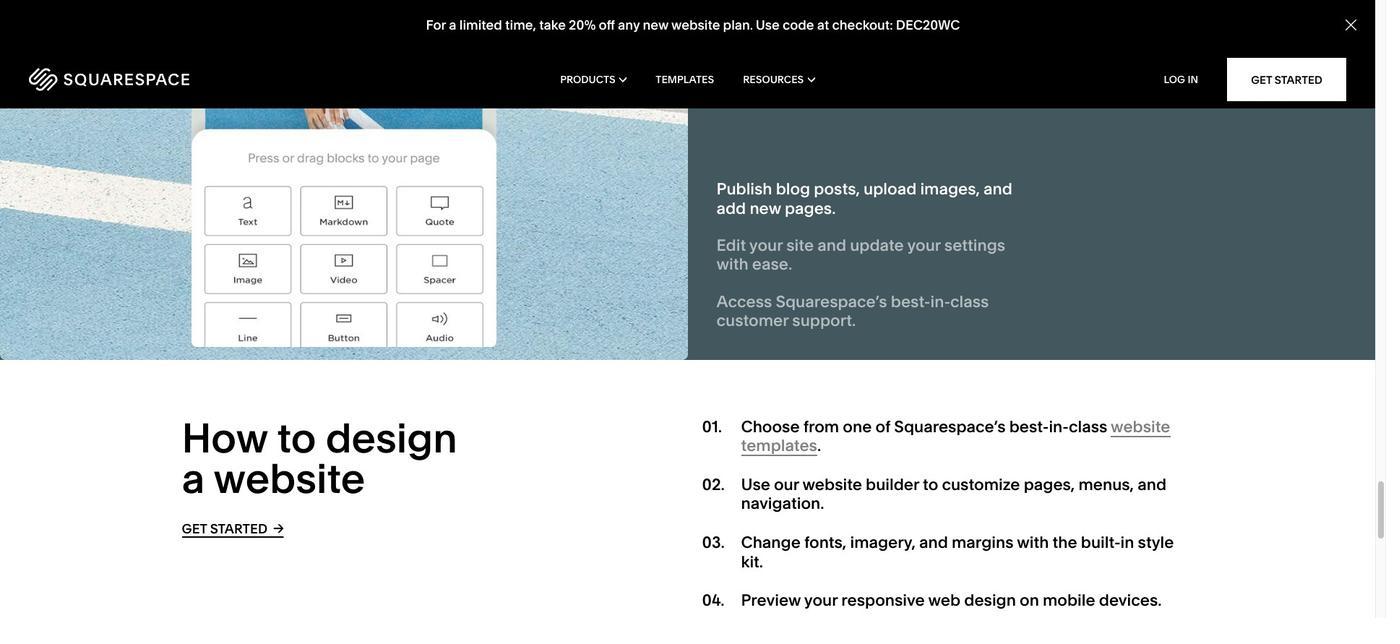 Task type: locate. For each thing, give the bounding box(es) containing it.
0 horizontal spatial a
[[182, 454, 205, 503]]

class down settings
[[951, 292, 989, 311]]

at
[[818, 17, 830, 33]]

design inside how to design a website
[[326, 413, 458, 462]]

0 horizontal spatial best-
[[891, 292, 931, 311]]

1 vertical spatial in-
[[1049, 417, 1069, 436]]

squarespace's up customize
[[895, 417, 1006, 436]]

started inside get started link
[[1275, 73, 1323, 86]]

posts,
[[814, 179, 860, 199]]

to right how on the left bottom of page
[[277, 413, 316, 462]]

best- inside 'access squarespace's best-in-class customer support.'
[[891, 292, 931, 311]]

new right any
[[643, 17, 669, 33]]

1 vertical spatial new
[[750, 199, 781, 218]]

website left plan.
[[672, 17, 720, 33]]

website up →
[[214, 454, 365, 503]]

a
[[449, 17, 457, 33], [182, 454, 205, 503]]

1 horizontal spatial started
[[1275, 73, 1323, 86]]

analytics ui on mobile image
[[191, 0, 496, 347]]

a inside how to design a website
[[182, 454, 205, 503]]

for
[[426, 17, 446, 33]]

class
[[951, 292, 989, 311], [1069, 417, 1108, 436]]

started
[[1275, 73, 1323, 86], [210, 520, 268, 537]]

0 horizontal spatial your
[[750, 236, 783, 255]]

0 vertical spatial class
[[951, 292, 989, 311]]

ease.
[[753, 255, 793, 274]]

0 vertical spatial a
[[449, 17, 457, 33]]

limited
[[460, 17, 502, 33]]

a right for
[[449, 17, 457, 33]]

choose
[[741, 417, 800, 436]]

best- up pages,
[[1010, 417, 1049, 436]]

in- down settings
[[931, 292, 951, 311]]

.
[[818, 436, 821, 455]]

log             in
[[1164, 73, 1199, 86]]

publish
[[717, 179, 773, 199]]

website down .
[[803, 475, 862, 494]]

templates link
[[656, 51, 714, 108]]

get for get started
[[1252, 73, 1273, 86]]

log
[[1164, 73, 1186, 86]]

use our website builder to customize pages, menus, and navigation.
[[741, 475, 1167, 514]]

to inside how to design a website
[[277, 413, 316, 462]]

your
[[750, 236, 783, 255], [908, 236, 941, 255], [805, 591, 838, 611]]

to
[[277, 413, 316, 462], [923, 475, 939, 494]]

0 horizontal spatial class
[[951, 292, 989, 311]]

0 vertical spatial to
[[277, 413, 316, 462]]

and left margins
[[920, 533, 948, 552]]

and right images,
[[984, 179, 1013, 199]]

your left site
[[750, 236, 783, 255]]

your for site
[[750, 236, 783, 255]]

1 vertical spatial design
[[965, 591, 1016, 611]]

in- up pages,
[[1049, 417, 1069, 436]]

0 horizontal spatial to
[[277, 413, 316, 462]]

best- down update
[[891, 292, 931, 311]]

in-
[[931, 292, 951, 311], [1049, 417, 1069, 436]]

squarespace's inside 'access squarespace's best-in-class customer support.'
[[776, 292, 888, 311]]

1 horizontal spatial with
[[1017, 533, 1049, 552]]

products button
[[560, 51, 627, 108]]

access
[[717, 292, 772, 311]]

website up "menus,"
[[1111, 417, 1171, 436]]

class up "menus,"
[[1069, 417, 1108, 436]]

devices.
[[1099, 591, 1162, 611]]

0 vertical spatial new
[[643, 17, 669, 33]]

best-
[[891, 292, 931, 311], [1010, 417, 1049, 436]]

and right site
[[818, 236, 847, 255]]

time,
[[505, 17, 536, 33]]

1 horizontal spatial get
[[1252, 73, 1273, 86]]

our
[[774, 475, 799, 494]]

class inside 'access squarespace's best-in-class customer support.'
[[951, 292, 989, 311]]

1 horizontal spatial in-
[[1049, 417, 1069, 436]]

0 horizontal spatial new
[[643, 17, 669, 33]]

0 vertical spatial squarespace's
[[776, 292, 888, 311]]

and inside change fonts, imagery, and margins with the built-in style kit.
[[920, 533, 948, 552]]

0 vertical spatial get
[[1252, 73, 1273, 86]]

with inside "edit your site and update your settings with ease."
[[717, 255, 749, 274]]

edit
[[717, 236, 746, 255]]

your for responsive
[[805, 591, 838, 611]]

use
[[756, 17, 780, 33], [741, 475, 771, 494]]

your right update
[[908, 236, 941, 255]]

use right plan.
[[756, 17, 780, 33]]

1 horizontal spatial to
[[923, 475, 939, 494]]

pages.
[[785, 199, 836, 218]]

on
[[1020, 591, 1040, 611]]

0 horizontal spatial design
[[326, 413, 458, 462]]

with left the at the right bottom of the page
[[1017, 533, 1049, 552]]

kit.
[[741, 552, 764, 572]]

and right "menus,"
[[1138, 475, 1167, 494]]

1 vertical spatial started
[[210, 520, 268, 537]]

1 vertical spatial a
[[182, 454, 205, 503]]

1 horizontal spatial class
[[1069, 417, 1108, 436]]

use inside "use our website builder to customize pages, menus, and navigation."
[[741, 475, 771, 494]]

1 horizontal spatial new
[[750, 199, 781, 218]]

with up access
[[717, 255, 749, 274]]

1 vertical spatial use
[[741, 475, 771, 494]]

support.
[[793, 311, 856, 331]]

0 vertical spatial best-
[[891, 292, 931, 311]]

0 horizontal spatial squarespace's
[[776, 292, 888, 311]]

website templates link
[[741, 417, 1171, 456]]

0 horizontal spatial with
[[717, 255, 749, 274]]

and
[[984, 179, 1013, 199], [818, 236, 847, 255], [1138, 475, 1167, 494], [920, 533, 948, 552]]

access squarespace's best-in-class customer support.
[[717, 292, 989, 331]]

new
[[643, 17, 669, 33], [750, 199, 781, 218]]

1 vertical spatial with
[[1017, 533, 1049, 552]]

dec20wc
[[896, 17, 961, 33]]

take
[[540, 17, 566, 33]]

0 horizontal spatial get
[[182, 520, 207, 537]]

responsive
[[842, 591, 925, 611]]

started for get started
[[1275, 73, 1323, 86]]

checkout:
[[833, 17, 893, 33]]

use left our
[[741, 475, 771, 494]]

website
[[672, 17, 720, 33], [1111, 417, 1171, 436], [214, 454, 365, 503], [803, 475, 862, 494]]

squarespace's down "edit your site and update your settings with ease." on the right of the page
[[776, 292, 888, 311]]

1 horizontal spatial best-
[[1010, 417, 1049, 436]]

log             in link
[[1164, 73, 1199, 86]]

customer
[[717, 311, 789, 331]]

a up "get started →"
[[182, 454, 205, 503]]

0 vertical spatial in-
[[931, 292, 951, 311]]

get
[[1252, 73, 1273, 86], [182, 520, 207, 537]]

0 vertical spatial started
[[1275, 73, 1323, 86]]

1 horizontal spatial your
[[805, 591, 838, 611]]

1 vertical spatial squarespace's
[[895, 417, 1006, 436]]

website inside website templates
[[1111, 417, 1171, 436]]

style
[[1138, 533, 1174, 552]]

1 horizontal spatial a
[[449, 17, 457, 33]]

1 vertical spatial to
[[923, 475, 939, 494]]

resources button
[[743, 51, 815, 108]]

edit your site and update your settings with ease.
[[717, 236, 1006, 274]]

get inside "get started →"
[[182, 520, 207, 537]]

your right preview
[[805, 591, 838, 611]]

0 horizontal spatial in-
[[931, 292, 951, 311]]

blog
[[776, 179, 811, 199]]

publish blog posts, upload images, and add new pages.
[[717, 179, 1013, 218]]

started inside "get started →"
[[210, 520, 268, 537]]

change
[[741, 533, 801, 552]]

0 vertical spatial with
[[717, 255, 749, 274]]

0 vertical spatial use
[[756, 17, 780, 33]]

new right the add
[[750, 199, 781, 218]]

get for get started →
[[182, 520, 207, 537]]

imagery,
[[851, 533, 916, 552]]

to right builder in the bottom of the page
[[923, 475, 939, 494]]

code
[[783, 17, 815, 33]]

any
[[618, 17, 640, 33]]

design
[[326, 413, 458, 462], [965, 591, 1016, 611]]

website templates
[[741, 417, 1171, 455]]

with
[[717, 255, 749, 274], [1017, 533, 1049, 552]]

in- inside 'access squarespace's best-in-class customer support.'
[[931, 292, 951, 311]]

0 vertical spatial design
[[326, 413, 458, 462]]

0 horizontal spatial started
[[210, 520, 268, 537]]

1 horizontal spatial design
[[965, 591, 1016, 611]]

1 vertical spatial get
[[182, 520, 207, 537]]

templates
[[741, 436, 818, 455]]

and inside "edit your site and update your settings with ease."
[[818, 236, 847, 255]]

squarespace's
[[776, 292, 888, 311], [895, 417, 1006, 436]]



Task type: describe. For each thing, give the bounding box(es) containing it.
how to design a website
[[182, 413, 458, 503]]

change fonts, imagery, and margins with the built-in style kit.
[[741, 533, 1174, 572]]

one
[[843, 417, 872, 436]]

customize
[[942, 475, 1021, 494]]

preview your responsive web design on mobile devices.
[[741, 591, 1162, 611]]

images,
[[921, 179, 980, 199]]

20%
[[569, 17, 596, 33]]

built-
[[1082, 533, 1121, 552]]

started for get started →
[[210, 520, 268, 537]]

get started link
[[1228, 58, 1347, 101]]

new inside publish blog posts, upload images, and add new pages.
[[750, 199, 781, 218]]

website inside "use our website builder to customize pages, menus, and navigation."
[[803, 475, 862, 494]]

from
[[804, 417, 840, 436]]

fonts,
[[805, 533, 847, 552]]

1 vertical spatial class
[[1069, 417, 1108, 436]]

1 horizontal spatial squarespace's
[[895, 417, 1006, 436]]

and inside publish blog posts, upload images, and add new pages.
[[984, 179, 1013, 199]]

squarespace logo image
[[29, 68, 189, 91]]

preview
[[741, 591, 801, 611]]

web
[[929, 591, 961, 611]]

products
[[560, 73, 616, 86]]

of
[[876, 417, 891, 436]]

add
[[717, 199, 746, 218]]

in
[[1188, 73, 1199, 86]]

get started
[[1252, 73, 1323, 86]]

to inside "use our website builder to customize pages, menus, and navigation."
[[923, 475, 939, 494]]

and inside "use our website builder to customize pages, menus, and navigation."
[[1138, 475, 1167, 494]]

templates
[[656, 73, 714, 86]]

pages,
[[1024, 475, 1075, 494]]

2 horizontal spatial your
[[908, 236, 941, 255]]

the
[[1053, 533, 1078, 552]]

builder
[[866, 475, 920, 494]]

get started →
[[182, 520, 284, 537]]

for a limited time, take 20% off any new website plan. use code at checkout: dec20wc
[[426, 17, 961, 33]]

navigation.
[[741, 494, 825, 514]]

how
[[182, 413, 268, 462]]

website inside how to design a website
[[214, 454, 365, 503]]

1 vertical spatial best-
[[1010, 417, 1049, 436]]

with inside change fonts, imagery, and margins with the built-in style kit.
[[1017, 533, 1049, 552]]

in
[[1121, 533, 1135, 552]]

squarespace logo link
[[29, 68, 293, 91]]

plan.
[[723, 17, 753, 33]]

margins
[[952, 533, 1014, 552]]

off
[[599, 17, 615, 33]]

mobile
[[1043, 591, 1096, 611]]

→
[[273, 520, 284, 536]]

upload
[[864, 179, 917, 199]]

settings
[[945, 236, 1006, 255]]

resources
[[743, 73, 804, 86]]

choose from one of squarespace's best-in-class
[[741, 417, 1111, 436]]

menus,
[[1079, 475, 1134, 494]]

site
[[787, 236, 814, 255]]

update
[[850, 236, 904, 255]]



Task type: vqa. For each thing, say whether or not it's contained in the screenshot.
time,
yes



